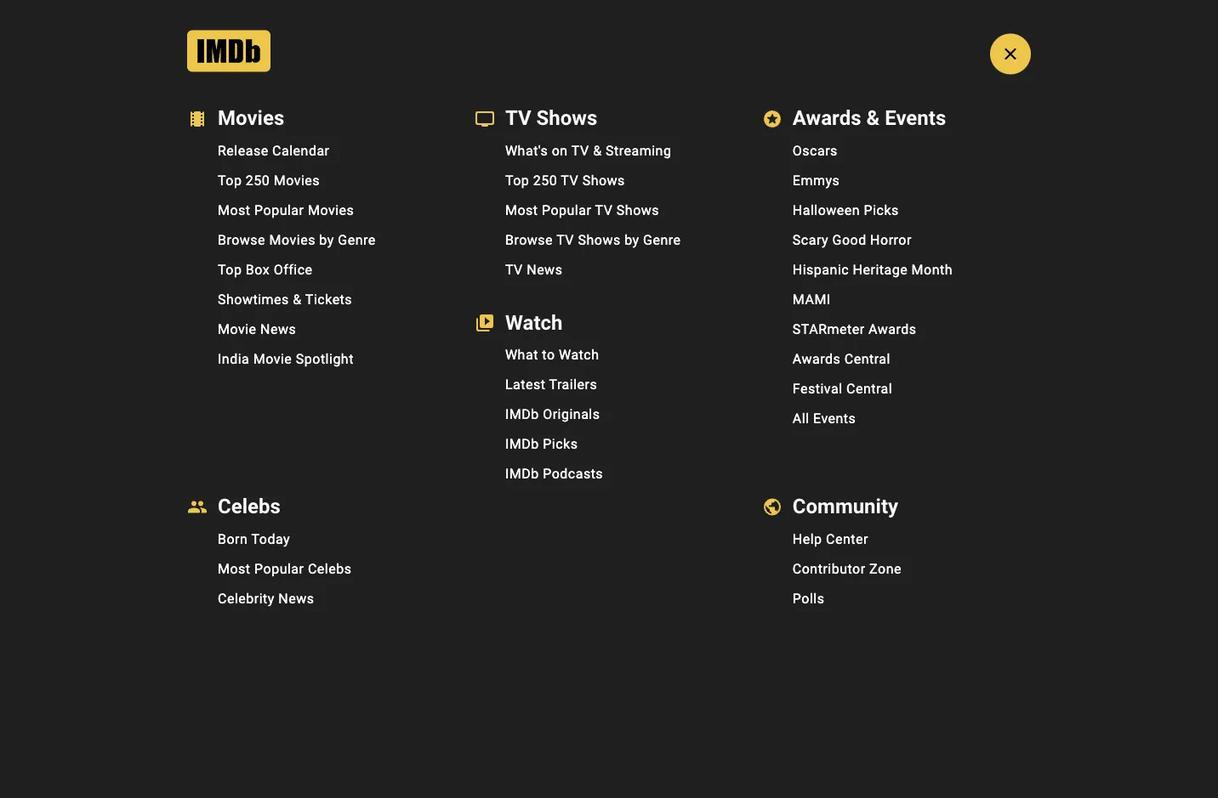 Task type: describe. For each thing, give the bounding box(es) containing it.
starmeter awards link
[[748, 315, 1036, 344]]

podcasts
[[543, 466, 603, 482]]

rating for imdb rating
[[856, 333, 902, 344]]

top 250 tv shows link
[[461, 166, 748, 195]]

imdb for imdb picks
[[505, 436, 539, 453]]

close navigation drawer image
[[1000, 44, 1021, 64]]

what's on tv & streaming
[[505, 143, 671, 159]]

rating for your rating
[[960, 333, 1007, 344]]

good
[[832, 232, 866, 248]]

movie news link
[[174, 315, 461, 344]]

by inside browse tv shows by genre link
[[624, 232, 639, 248]]

user reviews
[[779, 301, 848, 315]]

imdb originals
[[505, 407, 600, 423]]

all button
[[225, 10, 275, 37]]

india movie spotlight link
[[174, 344, 461, 374]]

jamie lee curtis, michelle yeoh, james hong, ke huy quan, and stephanie hsu in everything everywhere all at once (2022) image
[[85, 399, 322, 749]]

user reviews button
[[779, 299, 848, 316]]

born
[[218, 531, 248, 547]]

watchlist
[[964, 17, 1016, 31]]

polls
[[793, 591, 825, 607]]

top 250 movies link
[[174, 166, 461, 195]]

top 250 tv shows
[[505, 172, 625, 189]]

reviews
[[807, 301, 848, 315]]

halloween picks link
[[748, 195, 1036, 225]]

celebrity news
[[218, 591, 314, 607]]

starmeter
[[793, 321, 865, 337]]

scary good horror
[[793, 232, 912, 248]]

250 for tv
[[533, 172, 557, 189]]

watch official trailer element
[[325, 398, 952, 751]]

born today
[[218, 531, 290, 547]]

starmeter awards
[[793, 321, 917, 337]]

polls link
[[748, 584, 1036, 614]]

1 genre from the left
[[338, 232, 376, 248]]

250 for movies
[[246, 172, 270, 189]]

awards central link
[[748, 344, 1036, 374]]

on
[[552, 143, 568, 159]]

hispanic heritage month link
[[748, 255, 1036, 285]]

2 vertical spatial shows
[[578, 232, 621, 248]]

box
[[246, 262, 270, 278]]

to
[[542, 347, 555, 363]]

shows for top 250 tv shows
[[582, 172, 625, 189]]

everywhere
[[284, 326, 491, 374]]

1 vertical spatial awards
[[793, 351, 841, 367]]

top box office
[[218, 262, 313, 278]]

zone
[[869, 561, 902, 577]]

most for most popular celebs
[[218, 561, 251, 577]]

top for top 250 movies
[[218, 172, 242, 189]]

tv down browse tv shows by genre
[[505, 262, 523, 278]]

news for tv news
[[527, 262, 563, 278]]

1 horizontal spatial group
[[325, 398, 952, 751]]

1 vertical spatial movie
[[253, 351, 292, 367]]

hispanic heritage month
[[793, 262, 953, 278]]

1 horizontal spatial awards
[[869, 321, 917, 337]]

most popular movies
[[218, 202, 354, 218]]

menu containing help center
[[748, 524, 1036, 614]]

& inside "link"
[[593, 143, 602, 159]]

video player application
[[325, 398, 952, 751]]

showtimes
[[218, 292, 289, 308]]

originals
[[543, 407, 600, 423]]

7.8 / 10 485k
[[850, 349, 899, 380]]

india movie spotlight
[[218, 351, 354, 367]]

all events
[[793, 411, 856, 427]]

what
[[505, 347, 538, 363]]

top for top 250 tv shows
[[505, 172, 529, 189]]

your rating
[[923, 333, 1007, 344]]

imdb for imdb podcasts
[[505, 466, 539, 482]]

picks for halloween picks
[[864, 202, 899, 218]]

help center link
[[748, 524, 1036, 554]]

most for most popular movies
[[218, 202, 251, 218]]

10
[[883, 351, 899, 367]]

watchlist button
[[931, 9, 1029, 39]]

browse tv shows by genre link
[[461, 225, 748, 255]]

what's
[[505, 143, 548, 159]]

oscars
[[793, 143, 838, 159]]

imdb picks
[[505, 436, 578, 453]]

menu
[[174, 16, 205, 30]]

user
[[779, 301, 804, 315]]

menu containing release calendar
[[174, 136, 461, 374]]

latest
[[505, 377, 546, 393]]

release
[[218, 143, 268, 159]]

contributor zone link
[[748, 554, 1036, 584]]

all for all
[[235, 17, 250, 31]]

2 genre from the left
[[643, 232, 681, 248]]

menu containing what to watch
[[461, 340, 748, 489]]

mami link
[[748, 285, 1036, 315]]

All search field
[[225, 10, 838, 37]]

tv down most popular tv shows
[[556, 232, 574, 248]]

events
[[813, 411, 856, 427]]

most popular movies link
[[174, 195, 461, 225]]

news for celebrity news
[[278, 591, 314, 607]]

what to watch link
[[461, 340, 748, 370]]

browse for news
[[505, 232, 553, 248]]

imdb rating
[[820, 333, 902, 344]]

menu button
[[136, 10, 218, 37]]

most for most popular tv shows
[[505, 202, 538, 218]]

showtimes & tickets link
[[174, 285, 461, 315]]

mami
[[793, 292, 831, 308]]

once
[[603, 326, 697, 374]]

browse movies by genre link
[[174, 225, 461, 255]]

office
[[274, 262, 313, 278]]

watch
[[559, 347, 599, 363]]

menu containing what's on tv & streaming
[[461, 136, 748, 285]]

/
[[877, 351, 883, 367]]

help
[[793, 531, 822, 547]]



Task type: vqa. For each thing, say whether or not it's contained in the screenshot.
Movie
yes



Task type: locate. For each thing, give the bounding box(es) containing it.
everything everywhere all at once
[[85, 326, 697, 374]]

movies for top 250 movies
[[274, 172, 320, 189]]

emmys link
[[748, 166, 1036, 195]]

1 horizontal spatial &
[[593, 143, 602, 159]]

0 horizontal spatial awards
[[793, 351, 841, 367]]

movie news
[[218, 321, 296, 337]]

1 horizontal spatial rating
[[960, 333, 1007, 344]]

250
[[246, 172, 270, 189], [533, 172, 557, 189]]

hispanic
[[793, 262, 849, 278]]

1 vertical spatial picks
[[543, 436, 578, 453]]

central up 485k
[[844, 351, 890, 367]]

most popular tv shows
[[505, 202, 659, 218]]

tv for on
[[571, 143, 589, 159]]

2 250 from the left
[[533, 172, 557, 189]]

month
[[911, 262, 953, 278]]

1 horizontal spatial all
[[501, 326, 547, 374]]

awards up 10 on the right of page
[[869, 321, 917, 337]]

1 horizontal spatial browse
[[505, 232, 553, 248]]

news down the showtimes & tickets
[[260, 321, 296, 337]]

most down top 250 movies
[[218, 202, 251, 218]]

top for top box office
[[218, 262, 242, 278]]

news for movie news
[[260, 321, 296, 337]]

central for awards central
[[844, 351, 890, 367]]

2 horizontal spatial all
[[793, 411, 809, 427]]

1 vertical spatial news
[[260, 321, 296, 337]]

by inside 'browse movies by genre' link
[[319, 232, 334, 248]]

browse up the box
[[218, 232, 265, 248]]

your
[[923, 333, 956, 344]]

what to watch
[[505, 347, 599, 363]]

movies down calendar
[[274, 172, 320, 189]]

picks
[[864, 202, 899, 218], [543, 436, 578, 453]]

scary good horror link
[[748, 225, 1036, 255]]

2 rating from the left
[[960, 333, 1007, 344]]

all up latest
[[501, 326, 547, 374]]

all inside button
[[235, 17, 250, 31]]

imdb
[[820, 333, 851, 344], [505, 407, 539, 423], [505, 436, 539, 453], [505, 466, 539, 482]]

browse inside browse tv shows by genre link
[[505, 232, 553, 248]]

tv news link
[[461, 255, 748, 285]]

top down what's
[[505, 172, 529, 189]]

help center
[[793, 531, 868, 547]]

popular for movies
[[254, 202, 304, 218]]

browse inside 'browse movies by genre' link
[[218, 232, 265, 248]]

genre
[[338, 232, 376, 248], [643, 232, 681, 248]]

0 vertical spatial awards
[[869, 321, 917, 337]]

most down top 250 tv shows
[[505, 202, 538, 218]]

0 horizontal spatial 250
[[246, 172, 270, 189]]

rating
[[856, 333, 902, 344], [960, 333, 1007, 344]]

tickets
[[305, 292, 352, 308]]

menu containing born today
[[174, 524, 461, 614]]

release calendar
[[218, 143, 330, 159]]

a chinese immigrant is swept up in an insane adventure, where she alone can save the world by exploring other universes connecting with the lives she could have led. image
[[325, 398, 952, 751]]

calendar
[[272, 143, 330, 159]]

celebs
[[308, 561, 352, 577]]

tv for 250
[[561, 172, 579, 189]]

1 browse from the left
[[218, 232, 265, 248]]

contributor
[[793, 561, 866, 577]]

rating right your
[[960, 333, 1007, 344]]

genre up top box office link
[[338, 232, 376, 248]]

1 rating from the left
[[856, 333, 902, 344]]

0 vertical spatial shows
[[582, 172, 625, 189]]

central
[[844, 351, 890, 367], [846, 381, 892, 397]]

1 horizontal spatial genre
[[643, 232, 681, 248]]

latest trailers
[[505, 377, 597, 393]]

contributor zone
[[793, 561, 902, 577]]

top 250 movies
[[218, 172, 320, 189]]

imdb podcasts
[[505, 466, 603, 482]]

imdb down the 'imdb picks'
[[505, 466, 539, 482]]

all events link
[[748, 404, 1036, 434]]

news
[[527, 262, 563, 278], [260, 321, 296, 337], [278, 591, 314, 607]]

250 down the on
[[533, 172, 557, 189]]

1 vertical spatial central
[[846, 381, 892, 397]]

browse for box
[[218, 232, 265, 248]]

all for all events
[[793, 411, 809, 427]]

browse tv shows by genre
[[505, 232, 681, 248]]

center
[[826, 531, 868, 547]]

festival
[[793, 381, 843, 397]]

top left the box
[[218, 262, 242, 278]]

0 vertical spatial movie
[[218, 321, 257, 337]]

0 vertical spatial news
[[527, 262, 563, 278]]

0 horizontal spatial picks
[[543, 436, 578, 453]]

popular down top 250 movies
[[254, 202, 304, 218]]

0 horizontal spatial rating
[[856, 333, 902, 344]]

imdb originals link
[[461, 400, 748, 430]]

festival central link
[[748, 374, 1036, 404]]

celebrity news link
[[174, 584, 461, 614]]

0 horizontal spatial &
[[293, 292, 302, 308]]

shows
[[582, 172, 625, 189], [617, 202, 659, 218], [578, 232, 621, 248]]

1 by from the left
[[319, 232, 334, 248]]

all inside menu
[[793, 411, 809, 427]]

picks up horror
[[864, 202, 899, 218]]

halloween picks
[[793, 202, 899, 218]]

by up top box office link
[[319, 232, 334, 248]]

tv for popular
[[595, 202, 613, 218]]

top down release
[[218, 172, 242, 189]]

all left events
[[793, 411, 809, 427]]

awards
[[869, 321, 917, 337], [793, 351, 841, 367]]

menu containing oscars
[[748, 136, 1036, 434]]

movies inside "link"
[[274, 172, 320, 189]]

latest trailers link
[[461, 370, 748, 400]]

&
[[593, 143, 602, 159], [293, 292, 302, 308]]

celebrity
[[218, 591, 275, 607]]

0 horizontal spatial browse
[[218, 232, 265, 248]]

imdb down latest
[[505, 407, 539, 423]]

& inside 'link'
[[293, 292, 302, 308]]

imdb picks link
[[461, 430, 748, 459]]

2 by from the left
[[624, 232, 639, 248]]

2 vertical spatial news
[[278, 591, 314, 607]]

rating up /
[[856, 333, 902, 344]]

picks for imdb picks
[[543, 436, 578, 453]]

genre down most popular tv shows link
[[643, 232, 681, 248]]

awards up festival
[[793, 351, 841, 367]]

movie
[[218, 321, 257, 337], [253, 351, 292, 367]]

shows down the top 250 tv shows "link"
[[617, 202, 659, 218]]

& down the office
[[293, 292, 302, 308]]

india
[[218, 351, 249, 367]]

horror
[[870, 232, 912, 248]]

top box office link
[[174, 255, 461, 285]]

shows inside "link"
[[582, 172, 625, 189]]

shows for most popular tv shows
[[617, 202, 659, 218]]

imdb down imdb originals
[[505, 436, 539, 453]]

1 horizontal spatial by
[[624, 232, 639, 248]]

popular down top 250 tv shows
[[542, 202, 591, 218]]

1 horizontal spatial 250
[[533, 172, 557, 189]]

2 vertical spatial all
[[793, 411, 809, 427]]

central for festival central
[[846, 381, 892, 397]]

250 inside top 250 movies "link"
[[246, 172, 270, 189]]

shows down "what's on tv & streaming" "link"
[[582, 172, 625, 189]]

movies up 'browse movies by genre' link
[[308, 202, 354, 218]]

popular for tv
[[542, 202, 591, 218]]

picks up imdb podcasts
[[543, 436, 578, 453]]

movie down movie news
[[253, 351, 292, 367]]

popular down today
[[254, 561, 304, 577]]

oscars link
[[748, 136, 1036, 166]]

tv down the top 250 tv shows "link"
[[595, 202, 613, 218]]

0 horizontal spatial group
[[85, 398, 322, 751]]

most popular celebs
[[218, 561, 352, 577]]

imdb for imdb originals
[[505, 407, 539, 423]]

central down 485k
[[846, 381, 892, 397]]

central inside "link"
[[846, 381, 892, 397]]

all right menu
[[235, 17, 250, 31]]

1 vertical spatial all
[[501, 326, 547, 374]]

0 horizontal spatial all
[[235, 17, 250, 31]]

news down browse tv shows by genre
[[527, 262, 563, 278]]

most down born
[[218, 561, 251, 577]]

group
[[325, 398, 952, 751], [85, 398, 322, 751]]

shows down most popular tv shows link
[[578, 232, 621, 248]]

by down most popular tv shows link
[[624, 232, 639, 248]]

2 vertical spatial movies
[[269, 232, 315, 248]]

485k
[[850, 368, 875, 380]]

1 vertical spatial movies
[[308, 202, 354, 218]]

emmys
[[793, 172, 840, 189]]

browse up tv news
[[505, 232, 553, 248]]

imdb podcasts link
[[461, 459, 748, 489]]

showtimes & tickets
[[218, 292, 352, 308]]

2 browse from the left
[[505, 232, 553, 248]]

spotlight
[[296, 351, 354, 367]]

imdb up awards central
[[820, 333, 851, 344]]

tv right the on
[[571, 143, 589, 159]]

tv down the on
[[561, 172, 579, 189]]

0 horizontal spatial by
[[319, 232, 334, 248]]

0 horizontal spatial genre
[[338, 232, 376, 248]]

imdb for imdb rating
[[820, 333, 851, 344]]

0 vertical spatial &
[[593, 143, 602, 159]]

& up the top 250 tv shows "link"
[[593, 143, 602, 159]]

0 vertical spatial central
[[844, 351, 890, 367]]

browse movies by genre
[[218, 232, 376, 248]]

1 250 from the left
[[246, 172, 270, 189]]

movies for most popular movies
[[308, 202, 354, 218]]

0 vertical spatial all
[[235, 17, 250, 31]]

1 horizontal spatial picks
[[864, 202, 899, 218]]

tv news
[[505, 262, 563, 278]]

news down the most popular celebs
[[278, 591, 314, 607]]

festival central
[[793, 381, 892, 397]]

arrow drop down image
[[250, 14, 271, 34]]

0 vertical spatial movies
[[274, 172, 320, 189]]

menu
[[174, 136, 461, 374], [461, 136, 748, 285], [748, 136, 1036, 434], [461, 340, 748, 489], [174, 524, 461, 614], [748, 524, 1036, 614]]

250 down release
[[246, 172, 270, 189]]

born today link
[[174, 524, 461, 554]]

top
[[218, 172, 242, 189], [505, 172, 529, 189], [218, 262, 242, 278]]

heritage
[[853, 262, 908, 278]]

movies up the office
[[269, 232, 315, 248]]

250 inside the top 250 tv shows "link"
[[533, 172, 557, 189]]

most popular celebs link
[[174, 554, 461, 584]]

0 vertical spatial picks
[[864, 202, 899, 218]]

scary
[[793, 232, 828, 248]]

1 vertical spatial &
[[293, 292, 302, 308]]

at
[[557, 326, 593, 374]]

tv
[[571, 143, 589, 159], [561, 172, 579, 189], [595, 202, 613, 218], [556, 232, 574, 248], [505, 262, 523, 278]]

movie up 'india'
[[218, 321, 257, 337]]

1 vertical spatial shows
[[617, 202, 659, 218]]

today
[[251, 531, 290, 547]]

awards central
[[793, 351, 890, 367]]



